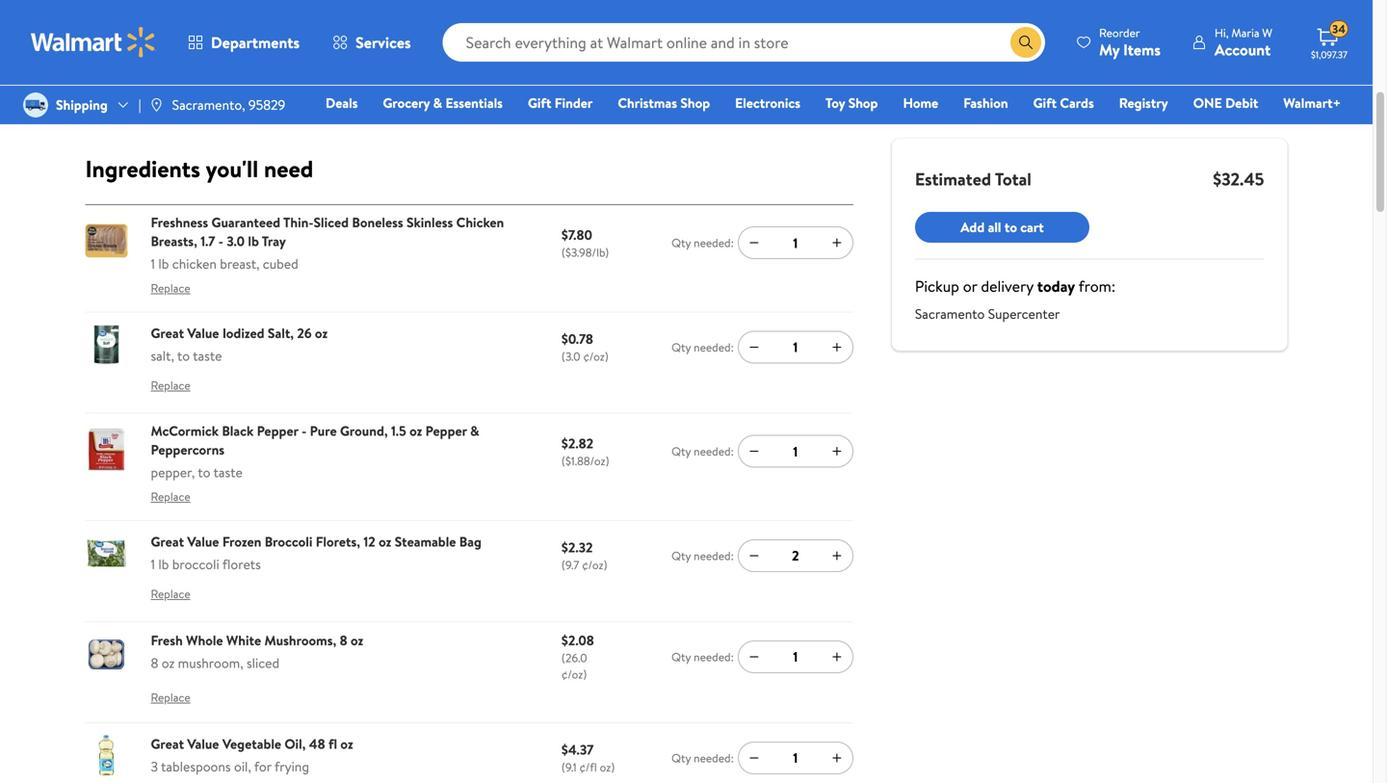 Task type: locate. For each thing, give the bounding box(es) containing it.
0 vertical spatial taste
[[193, 346, 222, 365]]

qty for $2.32
[[672, 547, 691, 564]]

2 replace from the top
[[151, 377, 190, 394]]

florets
[[222, 555, 261, 574]]

& right the 1.5
[[470, 421, 479, 440]]

$7.80
[[562, 225, 592, 244]]

christmas shop
[[618, 93, 710, 112]]

0 horizontal spatial 8
[[151, 654, 158, 672]]

value up broccoli
[[187, 532, 219, 551]]

0 horizontal spatial gift
[[528, 93, 551, 112]]

¢/oz)
[[583, 348, 609, 365], [582, 557, 607, 573], [562, 666, 587, 683]]

1 great from the top
[[151, 324, 184, 343]]

increase quantity mccormick black pepper - pure ground, 1.5 oz pepper & peppercorns-count, current quantity 1 image
[[829, 444, 845, 459]]

needed: left decrease quantity fresh whole white mushrooms, 8 oz-count, current quantity 1 image
[[694, 649, 734, 665]]

oz inside great value iodized salt, 26 oz salt, to taste
[[315, 324, 328, 343]]

shop right toy
[[848, 93, 878, 112]]

replace down chicken
[[151, 280, 190, 296]]

great value iodized salt, 26 oz salt, to taste
[[151, 324, 328, 365]]

20 mins
[[910, 18, 989, 50]]

 image right the |
[[149, 97, 164, 113]]

0 horizontal spatial 12
[[364, 532, 375, 551]]

48
[[309, 735, 325, 753]]

salt,
[[151, 346, 174, 365]]

6 needed: from the top
[[694, 750, 734, 766]]

¢/oz) inside $2.08 (26.0 ¢/oz) replace
[[562, 666, 587, 683]]

¢/oz) right (3.0
[[583, 348, 609, 365]]

1 replace button from the top
[[151, 273, 190, 304]]

0 vertical spatial to
[[1005, 218, 1017, 236]]

cubed
[[263, 254, 298, 273]]

1 needed: from the top
[[694, 235, 734, 251]]

peppercorns
[[151, 440, 225, 459]]

2 shop from the left
[[848, 93, 878, 112]]

2 qty from the top
[[672, 339, 691, 355]]

1 qty needed: from the top
[[672, 235, 734, 251]]

5 qty from the top
[[672, 649, 691, 665]]

qty left the decrease quantity mccormick black pepper - pure ground, 1.5 oz pepper & peppercorns-count, current quantity 1 image
[[672, 443, 691, 460]]

3 value from the top
[[187, 735, 219, 753]]

replace down salt,
[[151, 377, 190, 394]]

qty needed: left decrease quantity freshness guaranteed thin-sliced boneless skinless chicken breasts, 1.7 - 3.0 lb tray-count, current quantity 1 icon
[[672, 235, 734, 251]]

3 needed: from the top
[[694, 443, 734, 460]]

2 vertical spatial ¢/oz)
[[562, 666, 587, 683]]

1
[[793, 233, 798, 252], [151, 254, 155, 273], [793, 338, 798, 356], [793, 442, 798, 461], [151, 555, 155, 574], [793, 647, 798, 666], [793, 749, 798, 767]]

¢/oz) down '$2.08'
[[562, 666, 587, 683]]

$2.08
[[562, 631, 594, 650]]

replace down mushroom,
[[151, 689, 190, 706]]

¢/oz) inside $0.78 (3.0 ¢/oz)
[[583, 348, 609, 365]]

qty for $7.80
[[672, 235, 691, 251]]

freshness guaranteed thin-sliced boneless skinless chicken breasts, 1.7 - 3.0 lb tray 1 lb chicken breast, cubed
[[151, 213, 504, 273]]

fresh whole white mushrooms, 8 oz image
[[85, 633, 128, 676]]

1 horizontal spatial  image
[[149, 97, 164, 113]]

black
[[222, 421, 254, 440]]

1 left increase quantity great value iodized salt, 26 oz-count, current quantity 1 image
[[793, 338, 798, 356]]

great inside great value frozen broccoli florets, 12 oz steamable bag 1 lb broccoli florets
[[151, 532, 184, 551]]

qty for $2.82
[[672, 443, 691, 460]]

replace for salt, to taste
[[151, 377, 190, 394]]

oz right 26
[[315, 324, 328, 343]]

needed: left decrease quantity great value iodized salt, 26 oz-count, current quantity 1 image
[[694, 339, 734, 355]]

4 replace button from the top
[[151, 579, 190, 610]]

florets,
[[316, 532, 360, 551]]

value inside great value frozen broccoli florets, 12 oz steamable bag 1 lb broccoli florets
[[187, 532, 219, 551]]

value up tablespoons on the left bottom of page
[[187, 735, 219, 753]]

deals link
[[317, 92, 367, 113]]

2 mins from the left
[[1136, 18, 1184, 50]]

qty needed: left decrease quantity fresh whole white mushrooms, 8 oz-count, current quantity 1 image
[[672, 649, 734, 665]]

qty needed: left decrease quantity great value vegetable oil, 48 fl oz-count, current quantity 1 icon
[[672, 750, 734, 766]]

increase quantity great value vegetable oil, 48 fl oz-count, current quantity 1 image
[[829, 750, 845, 766]]

1 horizontal spatial shop
[[848, 93, 878, 112]]

shipping
[[56, 95, 108, 114]]

lb left broccoli
[[158, 555, 169, 574]]

4 replace from the top
[[151, 586, 190, 602]]

lb inside great value frozen broccoli florets, 12 oz steamable bag 1 lb broccoli florets
[[158, 555, 169, 574]]

12
[[1110, 18, 1131, 50], [364, 532, 375, 551]]

1 horizontal spatial mins
[[1136, 18, 1184, 50]]

1 vertical spatial ¢/oz)
[[582, 557, 607, 573]]

4 needed: from the top
[[694, 547, 734, 564]]

2 vertical spatial lb
[[158, 555, 169, 574]]

8 right mushrooms,
[[340, 631, 347, 650]]

great up 3
[[151, 735, 184, 753]]

needed: left decrease quantity great value frozen broccoli florets, 12 oz steamable bag-count, current quantity 2 image
[[694, 547, 734, 564]]

¢/oz) inside $2.32 (9.7 ¢/oz)
[[582, 557, 607, 573]]

¢/oz) right (9.7
[[582, 557, 607, 573]]

1 shop from the left
[[680, 93, 710, 112]]

to down peppercorns
[[198, 463, 210, 481]]

Search search field
[[443, 23, 1045, 62]]

mushroom,
[[178, 654, 243, 672]]

qty left decrease quantity great value iodized salt, 26 oz-count, current quantity 1 image
[[672, 339, 691, 355]]

search icon image
[[1018, 35, 1034, 50]]

increase quantity great value frozen broccoli florets, 12 oz steamable bag-count, current quantity 2 image
[[829, 548, 845, 563]]

 image left shipping
[[23, 92, 48, 118]]

1 vertical spatial lb
[[158, 254, 169, 273]]

1 qty from the top
[[672, 235, 691, 251]]

1 vertical spatial 12
[[364, 532, 375, 551]]

1 pepper from the left
[[257, 421, 298, 440]]

qty left decrease quantity fresh whole white mushrooms, 8 oz-count, current quantity 1 image
[[672, 649, 691, 665]]

0 vertical spatial 12
[[1110, 18, 1131, 50]]

needed: left decrease quantity great value vegetable oil, 48 fl oz-count, current quantity 1 icon
[[694, 750, 734, 766]]

replace for 1 lb chicken breast, cubed
[[151, 280, 190, 296]]

2 replace button from the top
[[151, 370, 190, 401]]

tray
[[262, 232, 286, 250]]

shop right 'christmas'
[[680, 93, 710, 112]]

qty left decrease quantity freshness guaranteed thin-sliced boneless skinless chicken breasts, 1.7 - 3.0 lb tray-count, current quantity 1 icon
[[672, 235, 691, 251]]

2 needed: from the top
[[694, 339, 734, 355]]

2 vertical spatial great
[[151, 735, 184, 753]]

breasts,
[[151, 232, 197, 250]]

needed: left the decrease quantity mccormick black pepper - pure ground, 1.5 oz pepper & peppercorns-count, current quantity 1 image
[[694, 443, 734, 460]]

oz right the 1.5
[[409, 421, 422, 440]]

2 great from the top
[[151, 532, 184, 551]]

2
[[792, 546, 799, 565]]

replace button down salt,
[[151, 370, 190, 401]]

1 vertical spatial taste
[[213, 463, 243, 481]]

great inside great value iodized salt, 26 oz salt, to taste
[[151, 324, 184, 343]]

replace down pepper,
[[151, 488, 190, 505]]

replace button down breasts, on the top
[[151, 273, 190, 304]]

replace button for salt, to taste
[[151, 370, 190, 401]]

replace button down peppercorns
[[151, 481, 190, 512]]

great for great value frozen broccoli florets, 12 oz steamable bag
[[151, 532, 184, 551]]

0 horizontal spatial mins
[[942, 18, 989, 50]]

value inside great value iodized salt, 26 oz salt, to taste
[[187, 324, 219, 343]]

great up salt,
[[151, 324, 184, 343]]

gift left finder
[[528, 93, 551, 112]]

lb right 3.0
[[248, 232, 259, 250]]

2 vertical spatial value
[[187, 735, 219, 753]]

one debit
[[1193, 93, 1258, 112]]

0 vertical spatial value
[[187, 324, 219, 343]]

3 great from the top
[[151, 735, 184, 753]]

$4.37 (9.1 ¢/fl oz)
[[562, 740, 615, 776]]

replace inside $2.08 (26.0 ¢/oz) replace
[[151, 689, 190, 706]]

gift left cards
[[1033, 93, 1057, 112]]

mins right 20
[[942, 18, 989, 50]]

1 horizontal spatial -
[[302, 421, 307, 440]]

2 horizontal spatial to
[[1005, 218, 1017, 236]]

ground,
[[340, 421, 388, 440]]

need
[[264, 153, 313, 185]]

replace button down mushroom,
[[151, 683, 190, 713]]

8 down fresh
[[151, 654, 158, 672]]

- left the pure
[[302, 421, 307, 440]]

8
[[340, 631, 347, 650], [151, 654, 158, 672]]

taste inside mccormick black pepper - pure ground, 1.5 oz pepper & peppercorns pepper, to taste
[[213, 463, 243, 481]]

value left iodized
[[187, 324, 219, 343]]

3 qty from the top
[[672, 443, 691, 460]]

1 for decrease quantity freshness guaranteed thin-sliced boneless skinless chicken breasts, 1.7 - 3.0 lb tray-count, current quantity 1 icon
[[793, 233, 798, 252]]

shop for toy shop
[[848, 93, 878, 112]]

1 horizontal spatial &
[[470, 421, 479, 440]]

$7.80 ($3.98/lb)
[[562, 225, 609, 260]]

0 vertical spatial ¢/oz)
[[583, 348, 609, 365]]

3 qty needed: from the top
[[672, 443, 734, 460]]

1.5
[[391, 421, 406, 440]]

oz right fl
[[340, 735, 353, 753]]

all
[[988, 218, 1001, 236]]

qty needed:
[[672, 235, 734, 251], [672, 339, 734, 355], [672, 443, 734, 460], [672, 547, 734, 564], [672, 649, 734, 665], [672, 750, 734, 766]]

items
[[1123, 39, 1161, 60]]

qty left decrease quantity great value vegetable oil, 48 fl oz-count, current quantity 1 icon
[[672, 750, 691, 766]]

great up broccoli
[[151, 532, 184, 551]]

0 horizontal spatial to
[[177, 346, 190, 365]]

replace down broccoli
[[151, 586, 190, 602]]

shop
[[680, 93, 710, 112], [848, 93, 878, 112]]

cards
[[1060, 93, 1094, 112]]

you'll
[[206, 153, 258, 185]]

to
[[1005, 218, 1017, 236], [177, 346, 190, 365], [198, 463, 210, 481]]

oil,
[[234, 757, 251, 776]]

lb down breasts, on the top
[[158, 254, 169, 273]]

add all to cart
[[961, 218, 1044, 236]]

christmas
[[618, 93, 677, 112]]

0 vertical spatial great
[[151, 324, 184, 343]]

taste
[[193, 346, 222, 365], [213, 463, 243, 481]]

$0.78 (3.0 ¢/oz)
[[562, 330, 609, 365]]

0 horizontal spatial &
[[433, 93, 442, 112]]

1 vertical spatial to
[[177, 346, 190, 365]]

2 gift from the left
[[1033, 93, 1057, 112]]

broccoli
[[172, 555, 219, 574]]

fashion
[[963, 93, 1008, 112]]

$32.45
[[1213, 167, 1264, 191]]

mccormick black pepper - pure ground, 1.5 oz pepper & peppercorns link
[[151, 421, 479, 459]]

to right salt,
[[177, 346, 190, 365]]

0 horizontal spatial pepper
[[257, 421, 298, 440]]

4 qty needed: from the top
[[672, 547, 734, 564]]

pepper right the 1.5
[[425, 421, 467, 440]]

qty needed: left decrease quantity great value frozen broccoli florets, 12 oz steamable bag-count, current quantity 2 image
[[672, 547, 734, 564]]

4 qty from the top
[[672, 547, 691, 564]]

qty left decrease quantity great value frozen broccoli florets, 12 oz steamable bag-count, current quantity 2 image
[[672, 547, 691, 564]]

lb
[[248, 232, 259, 250], [158, 254, 169, 273], [158, 555, 169, 574]]

taste down 'great value iodized salt, 26 oz' link
[[193, 346, 222, 365]]

from:
[[1079, 276, 1116, 297]]

5 qty needed: from the top
[[672, 649, 734, 665]]

1 left increase quantity fresh whole white mushrooms, 8 oz-count, current quantity 1 image
[[793, 647, 798, 666]]

1 horizontal spatial gift
[[1033, 93, 1057, 112]]

oz left steamable
[[379, 532, 391, 551]]

home link
[[894, 92, 947, 113]]

1 vertical spatial &
[[470, 421, 479, 440]]

-
[[218, 232, 223, 250], [302, 421, 307, 440]]

grocery & essentials
[[383, 93, 503, 112]]

qty needed: for $7.80
[[672, 235, 734, 251]]

to right all
[[1005, 218, 1017, 236]]

to inside mccormick black pepper - pure ground, 1.5 oz pepper & peppercorns pepper, to taste
[[198, 463, 210, 481]]

value for vegetable
[[187, 735, 219, 753]]

1 horizontal spatial 8
[[340, 631, 347, 650]]

1 value from the top
[[187, 324, 219, 343]]

0 vertical spatial &
[[433, 93, 442, 112]]

walmart+
[[1283, 93, 1341, 112]]

0 horizontal spatial  image
[[23, 92, 48, 118]]

1 horizontal spatial to
[[198, 463, 210, 481]]

oz inside great value frozen broccoli florets, 12 oz steamable bag 1 lb broccoli florets
[[379, 532, 391, 551]]

sacramento
[[915, 304, 985, 323]]

0 horizontal spatial shop
[[680, 93, 710, 112]]

1 vertical spatial 8
[[151, 654, 158, 672]]

1 down breasts, on the top
[[151, 254, 155, 273]]

increase quantity freshness guaranteed thin-sliced boneless skinless chicken breasts, 1.7 - 3.0 lb tray-count, current quantity 1 image
[[829, 235, 845, 251]]

departments button
[[171, 19, 316, 66]]

5 replace from the top
[[151, 689, 190, 706]]

1 vertical spatial great
[[151, 532, 184, 551]]

great for great value iodized salt, 26 oz
[[151, 324, 184, 343]]

decrease quantity great value frozen broccoli florets, 12 oz steamable bag-count, current quantity 2 image
[[746, 548, 762, 563]]

hi,
[[1215, 25, 1229, 41]]

value
[[187, 324, 219, 343], [187, 532, 219, 551], [187, 735, 219, 753]]

qty needed: left the decrease quantity mccormick black pepper - pure ground, 1.5 oz pepper & peppercorns-count, current quantity 1 image
[[672, 443, 734, 460]]

1 vertical spatial -
[[302, 421, 307, 440]]

1 replace from the top
[[151, 280, 190, 296]]

oz down fresh
[[162, 654, 175, 672]]

1 gift from the left
[[528, 93, 551, 112]]

1 horizontal spatial pepper
[[425, 421, 467, 440]]

reorder
[[1099, 25, 1140, 41]]

value inside great value vegetable oil, 48 fl oz 3 tablespoons oil, for frying
[[187, 735, 219, 753]]

gift cards
[[1033, 93, 1094, 112]]

maria
[[1232, 25, 1259, 41]]

2 vertical spatial to
[[198, 463, 210, 481]]

26
[[297, 324, 312, 343]]

1 left broccoli
[[151, 555, 155, 574]]

2 value from the top
[[187, 532, 219, 551]]

6 qty from the top
[[672, 750, 691, 766]]

great inside great value vegetable oil, 48 fl oz 3 tablespoons oil, for frying
[[151, 735, 184, 753]]

electronics link
[[726, 92, 809, 113]]

1 for decrease quantity fresh whole white mushrooms, 8 oz-count, current quantity 1 image
[[793, 647, 798, 666]]

great value frozen broccoli florets, 12 oz steamable bag link
[[151, 532, 482, 551]]

great value vegetable oil, 48 fl oz image
[[85, 735, 128, 777]]

 image
[[23, 92, 48, 118], [149, 97, 164, 113]]

Walmart Site-Wide search field
[[443, 23, 1045, 62]]

fresh
[[151, 631, 183, 650]]

2 qty needed: from the top
[[672, 339, 734, 355]]

3 replace from the top
[[151, 488, 190, 505]]

frozen
[[222, 532, 261, 551]]

replace button for 1 lb chicken breast, cubed
[[151, 273, 190, 304]]

1 vertical spatial value
[[187, 532, 219, 551]]

qty needed: left decrease quantity great value iodized salt, 26 oz-count, current quantity 1 image
[[672, 339, 734, 355]]

replace button for 1 lb broccoli florets
[[151, 579, 190, 610]]

one
[[1193, 93, 1222, 112]]

oil,
[[285, 735, 306, 753]]

2 pepper from the left
[[425, 421, 467, 440]]

& inside mccormick black pepper - pure ground, 1.5 oz pepper & peppercorns pepper, to taste
[[470, 421, 479, 440]]

3
[[151, 757, 158, 776]]

(9.7
[[562, 557, 579, 573]]

replace button down broccoli
[[151, 579, 190, 610]]

gift cards link
[[1025, 92, 1103, 113]]

taste down black
[[213, 463, 243, 481]]

3 replace button from the top
[[151, 481, 190, 512]]

pepper right black
[[257, 421, 298, 440]]

0 vertical spatial -
[[218, 232, 223, 250]]

0 horizontal spatial -
[[218, 232, 223, 250]]

5 replace button from the top
[[151, 683, 190, 713]]

1 mins from the left
[[942, 18, 989, 50]]

shop inside 'link'
[[848, 93, 878, 112]]

- right 1.7
[[218, 232, 223, 250]]

¢/oz) for $2.32
[[582, 557, 607, 573]]

mins right my
[[1136, 18, 1184, 50]]

iodized
[[222, 324, 264, 343]]

& right grocery
[[433, 93, 442, 112]]

needed: left decrease quantity freshness guaranteed thin-sliced boneless skinless chicken breasts, 1.7 - 3.0 lb tray-count, current quantity 1 icon
[[694, 235, 734, 251]]

finder
[[555, 93, 593, 112]]

1 right the decrease quantity mccormick black pepper - pure ground, 1.5 oz pepper & peppercorns-count, current quantity 1 image
[[793, 442, 798, 461]]

1 left increase quantity freshness guaranteed thin-sliced boneless skinless chicken breasts, 1.7 - 3.0 lb tray-count, current quantity 1 image
[[793, 233, 798, 252]]

services button
[[316, 19, 427, 66]]

electronics
[[735, 93, 801, 112]]

$2.08 (26.0 ¢/oz) replace
[[151, 631, 594, 706]]

replace button for pepper, to taste
[[151, 481, 190, 512]]

- inside mccormick black pepper - pure ground, 1.5 oz pepper & peppercorns pepper, to taste
[[302, 421, 307, 440]]

registry
[[1119, 93, 1168, 112]]

sacramento, 95829
[[172, 95, 285, 114]]

qty needed: for $2.82
[[672, 443, 734, 460]]

1 left 'increase quantity great value vegetable oil, 48 fl oz-count, current quantity 1' icon in the right bottom of the page
[[793, 749, 798, 767]]

gift for gift finder
[[528, 93, 551, 112]]

toy shop
[[826, 93, 878, 112]]



Task type: describe. For each thing, give the bounding box(es) containing it.
sacramento,
[[172, 95, 245, 114]]

 image for sacramento, 95829
[[149, 97, 164, 113]]

decrease quantity freshness guaranteed thin-sliced boneless skinless chicken breasts, 1.7 - 3.0 lb tray-count, current quantity 1 image
[[746, 235, 762, 251]]

gift finder link
[[519, 92, 601, 113]]

great value frozen broccoli florets, 12 oz steamable bag 1 lb broccoli florets
[[151, 532, 482, 574]]

decrease quantity great value vegetable oil, 48 fl oz-count, current quantity 1 image
[[746, 750, 762, 766]]

walmart+ link
[[1275, 92, 1350, 113]]

mccormick
[[151, 421, 219, 440]]

freshness guaranteed thin-sliced boneless skinless chicken breasts, 1.7 - 3.0 lb tray image
[[85, 219, 128, 262]]

replace button for 8 oz mushroom, sliced
[[151, 683, 190, 713]]

1 for the decrease quantity mccormick black pepper - pure ground, 1.5 oz pepper & peppercorns-count, current quantity 1 image
[[793, 442, 798, 461]]

increase quantity fresh whole white mushrooms, 8 oz-count, current quantity 1 image
[[829, 649, 845, 665]]

one debit link
[[1185, 92, 1267, 113]]

boneless
[[352, 213, 403, 232]]

20
[[910, 18, 936, 50]]

broccoli
[[265, 532, 312, 551]]

great value iodized salt, 26 oz image
[[85, 324, 128, 366]]

oz)
[[600, 759, 615, 776]]

(3.0
[[562, 348, 580, 365]]

great value iodized salt, 26 oz link
[[151, 324, 328, 343]]

add all to cart button
[[915, 212, 1090, 243]]

needed: for $0.78
[[694, 339, 734, 355]]

thin-
[[283, 213, 314, 232]]

1 inside freshness guaranteed thin-sliced boneless skinless chicken breasts, 1.7 - 3.0 lb tray 1 lb chicken breast, cubed
[[151, 254, 155, 273]]

supercenter
[[988, 304, 1060, 323]]

for
[[254, 757, 272, 776]]

$2.82
[[562, 434, 594, 453]]

steamable
[[395, 532, 456, 551]]

0 vertical spatial 8
[[340, 631, 347, 650]]

skinless
[[407, 213, 453, 232]]

($3.98/lb)
[[562, 244, 609, 260]]

mccormick black pepper - pure ground, 1.5 oz pepper & peppercorns image
[[85, 428, 128, 470]]

5 needed: from the top
[[694, 649, 734, 665]]

mushrooms,
[[264, 631, 336, 650]]

value for iodized
[[187, 324, 219, 343]]

34
[[1332, 21, 1346, 37]]

replace for pepper, to taste
[[151, 488, 190, 505]]

fashion link
[[955, 92, 1017, 113]]

white
[[226, 631, 261, 650]]

bag
[[459, 532, 482, 551]]

needed: for $2.32
[[694, 547, 734, 564]]

departments
[[211, 32, 300, 53]]

12 inside great value frozen broccoli florets, 12 oz steamable bag 1 lb broccoli florets
[[364, 532, 375, 551]]

frying
[[275, 757, 309, 776]]

1 horizontal spatial 12
[[1110, 18, 1131, 50]]

taste inside great value iodized salt, 26 oz salt, to taste
[[193, 346, 222, 365]]

pickup
[[915, 276, 959, 297]]

salt,
[[268, 324, 294, 343]]

value for frozen
[[187, 532, 219, 551]]

tablespoons
[[161, 757, 231, 776]]

toy shop link
[[817, 92, 887, 113]]

reorder my items
[[1099, 25, 1161, 60]]

qty for $0.78
[[672, 339, 691, 355]]

$0.78
[[562, 330, 593, 348]]

freshness guaranteed thin-sliced boneless skinless chicken breasts, 1.7 - 3.0 lb tray link
[[151, 213, 504, 250]]

great value vegetable oil, 48 fl oz 3 tablespoons oil, for frying
[[151, 735, 353, 776]]

¢/oz) for $0.78
[[583, 348, 609, 365]]

qty needed: for $0.78
[[672, 339, 734, 355]]

fresh whole white mushrooms, 8 oz link
[[151, 631, 363, 650]]

registry link
[[1110, 92, 1177, 113]]

oz right mushrooms,
[[351, 631, 363, 650]]

replace for 1 lb broccoli florets
[[151, 586, 190, 602]]

w
[[1262, 25, 1273, 41]]

great for great value vegetable oil, 48 fl oz
[[151, 735, 184, 753]]

home
[[903, 93, 938, 112]]

ingredients
[[85, 153, 200, 185]]

decrease quantity fresh whole white mushrooms, 8 oz-count, current quantity 1 image
[[746, 649, 762, 665]]

needed: for $2.82
[[694, 443, 734, 460]]

or
[[963, 276, 977, 297]]

- inside freshness guaranteed thin-sliced boneless skinless chicken breasts, 1.7 - 3.0 lb tray 1 lb chicken breast, cubed
[[218, 232, 223, 250]]

decrease quantity mccormick black pepper - pure ground, 1.5 oz pepper & peppercorns-count, current quantity 1 image
[[746, 444, 762, 459]]

toy
[[826, 93, 845, 112]]

oz inside mccormick black pepper - pure ground, 1.5 oz pepper & peppercorns pepper, to taste
[[409, 421, 422, 440]]

$1,097.37
[[1311, 48, 1348, 61]]

to inside button
[[1005, 218, 1017, 236]]

1 inside great value frozen broccoli florets, 12 oz steamable bag 1 lb broccoli florets
[[151, 555, 155, 574]]

$2.82 ($1.88/oz)
[[562, 434, 609, 469]]

today
[[1037, 276, 1075, 297]]

great value frozen broccoli florets, 12 oz steamable bag image
[[85, 532, 128, 575]]

hi, maria w account
[[1215, 25, 1273, 60]]

whole
[[186, 631, 223, 650]]

to inside great value iodized salt, 26 oz salt, to taste
[[177, 346, 190, 365]]

mins for 20 mins
[[942, 18, 989, 50]]

(9.1
[[562, 759, 577, 776]]

1 for decrease quantity great value vegetable oil, 48 fl oz-count, current quantity 1 icon
[[793, 749, 798, 767]]

ingredients you'll need
[[85, 153, 313, 185]]

oz inside great value vegetable oil, 48 fl oz 3 tablespoons oil, for frying
[[340, 735, 353, 753]]

|
[[139, 95, 141, 114]]

pickup or delivery today from: sacramento supercenter
[[915, 276, 1116, 323]]

shop for christmas shop
[[680, 93, 710, 112]]

gift finder
[[528, 93, 593, 112]]

account
[[1215, 39, 1271, 60]]

debit
[[1225, 93, 1258, 112]]

3.0
[[227, 232, 245, 250]]

decrease quantity great value iodized salt, 26 oz-count, current quantity 1 image
[[746, 339, 762, 355]]

gift for gift cards
[[1033, 93, 1057, 112]]

fl
[[328, 735, 337, 753]]

mins for 12 mins
[[1136, 18, 1184, 50]]

1.7
[[201, 232, 215, 250]]

12 mins
[[1110, 18, 1184, 50]]

breast,
[[220, 254, 259, 273]]

95829
[[248, 95, 285, 114]]

services
[[356, 32, 411, 53]]

great value vegetable oil, 48 fl oz link
[[151, 735, 353, 753]]

increase quantity great value iodized salt, 26 oz-count, current quantity 1 image
[[829, 339, 845, 355]]

 image for shipping
[[23, 92, 48, 118]]

walmart image
[[31, 27, 156, 58]]

0 vertical spatial lb
[[248, 232, 259, 250]]

grocery
[[383, 93, 430, 112]]

¢/fl
[[579, 759, 597, 776]]

freshness
[[151, 213, 208, 232]]

fresh whole white mushrooms, 8 oz 8 oz mushroom, sliced
[[151, 631, 363, 672]]

6 qty needed: from the top
[[672, 750, 734, 766]]

mccormick black pepper - pure ground, 1.5 oz pepper & peppercorns pepper, to taste
[[151, 421, 479, 481]]

vegetable
[[222, 735, 281, 753]]

(26.0
[[562, 650, 587, 666]]

1 for decrease quantity great value iodized salt, 26 oz-count, current quantity 1 image
[[793, 338, 798, 356]]

chicken
[[456, 213, 504, 232]]

pepper,
[[151, 463, 195, 481]]

grocery & essentials link
[[374, 92, 511, 113]]

needed: for $7.80
[[694, 235, 734, 251]]

qty needed: for $2.32
[[672, 547, 734, 564]]

$2.32 (9.7 ¢/oz)
[[562, 538, 607, 573]]



Task type: vqa. For each thing, say whether or not it's contained in the screenshot.
GIFT CARDS
yes



